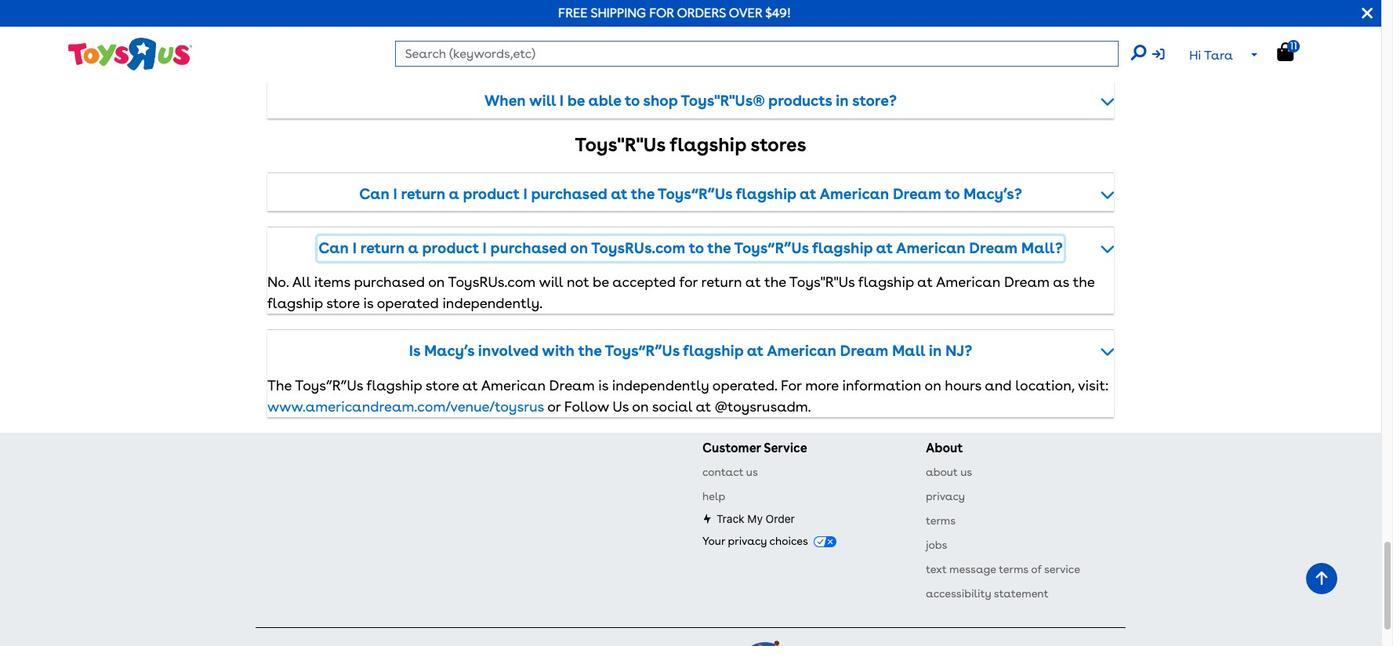 Task type: describe. For each thing, give the bounding box(es) containing it.
help
[[703, 490, 726, 503]]

a for can i return a product i purchased on toysrus.com to the toys"r"us flagship at american dream mall?
[[408, 239, 419, 257]]

mall
[[892, 342, 925, 360]]

for
[[781, 377, 802, 394]]

american inside the toys"r"us flagship store at american dream is independently operated. for more information on hours and location, visit: www.americandream.com/venue/toysrus or follow us on social at @toysrusadm.
[[481, 377, 546, 394]]

accepted
[[613, 274, 676, 291]]

product for at
[[463, 185, 520, 203]]

is macy's involved with the toys"r"us flagship at american dream mall in nj?
[[409, 342, 973, 360]]

able
[[588, 92, 621, 110]]

all
[[292, 274, 311, 291]]

macy's
[[424, 342, 475, 360]]

store inside the toys"r"us flagship store at american dream is independently operated. for more information on hours and location, visit: www.americandream.com/venue/toysrus or follow us on social at @toysrusadm.
[[426, 377, 459, 394]]

accessibility
[[926, 587, 992, 600]]

us
[[613, 398, 629, 415]]

terms link
[[926, 514, 956, 527]]

track
[[717, 512, 745, 525]]

for
[[649, 5, 674, 20]]

when will i be able to shop toys"r"us® products in store? link
[[267, 89, 1114, 114]]

jobs link
[[926, 539, 948, 551]]

operated.
[[713, 377, 777, 394]]

jobs
[[926, 539, 948, 551]]

macy's?
[[964, 185, 1022, 203]]

text message terms of service
[[926, 563, 1081, 575]]

about
[[926, 466, 958, 478]]

products
[[769, 92, 832, 110]]

$49!
[[766, 5, 791, 20]]

location,
[[1016, 377, 1075, 394]]

sign in image
[[1152, 48, 1165, 60]]

2 vertical spatial toys"r"us
[[605, 342, 680, 360]]

0 vertical spatial toys"r"us
[[658, 185, 733, 203]]

about us
[[926, 466, 972, 478]]

nj?
[[946, 342, 973, 360]]

over
[[729, 5, 763, 20]]

www.americandream.com/venue/toysrus
[[267, 398, 544, 415]]

flagship inside the toys"r"us flagship store at american dream is independently operated. for more information on hours and location, visit: www.americandream.com/venue/toysrus or follow us on social at @toysrusadm.
[[367, 377, 422, 394]]

track my order
[[717, 512, 795, 525]]

0 horizontal spatial to
[[625, 92, 640, 110]]

for
[[679, 274, 698, 291]]

return inside no. all items purchased on toysrus.com will not be accepted for return at the toys"r"us flagship at american dream as the flagship store is operated independently.
[[702, 274, 742, 291]]

privacy choices icon image
[[814, 537, 837, 548]]

purchased inside no. all items purchased on toysrus.com will not be accepted for return at the toys"r"us flagship at american dream as the flagship store is operated independently.
[[354, 274, 425, 291]]

www.americandream.com/venue/toysrus link
[[267, 398, 544, 415]]

toys"r"us flagship stores
[[575, 133, 807, 156]]

on inside can i return a product i purchased on toysrus.com to the toys"r"us flagship at american dream mall? link
[[570, 239, 588, 257]]

1 horizontal spatial privacy
[[926, 490, 965, 503]]

can i return a product i purchased at the toys"r"us flagship at american dream to macy's? link
[[267, 182, 1114, 207]]

help link
[[703, 490, 726, 503]]

toys"r"us inside no. all items purchased on toysrus.com will not be accepted for return at the toys"r"us flagship at american dream as the flagship store is operated independently.
[[790, 274, 855, 291]]

hi
[[1190, 48, 1202, 63]]

and
[[985, 377, 1012, 394]]

0 vertical spatial will
[[529, 92, 556, 110]]

items
[[314, 274, 350, 291]]

toys"r"us
[[295, 377, 363, 394]]

follow
[[565, 398, 609, 415]]

text message terms of service link
[[926, 563, 1081, 575]]

us for customer service
[[746, 466, 758, 478]]

operated
[[377, 295, 439, 312]]

us for about
[[961, 466, 972, 478]]

as
[[1053, 274, 1070, 291]]

about us link
[[926, 466, 972, 478]]

11 link
[[1278, 40, 1310, 62]]

the toys"r"us flagship store at american dream is independently operated. for more information on hours and location, visit: www.americandream.com/venue/toysrus or follow us on social at @toysrusadm.
[[267, 377, 1109, 415]]

order
[[766, 512, 795, 525]]

return for can i return a product i purchased at the toys"r"us flagship at american dream to macy's?
[[401, 185, 446, 203]]

the inside can i return a product i purchased on toysrus.com to the toys"r"us flagship at american dream mall? link
[[708, 239, 731, 257]]

dream left macy's?
[[893, 185, 942, 203]]

is
[[409, 342, 421, 360]]

shop
[[643, 92, 678, 110]]

can i return a product i purchased at the toys"r"us flagship at american dream to macy's?
[[359, 185, 1022, 203]]

purchased for at
[[531, 185, 608, 203]]

can i return a product i purchased on toysrus.com to the toys"r"us flagship at american dream mall? link
[[267, 236, 1114, 261]]

choices
[[770, 535, 808, 547]]

2 vertical spatial to
[[689, 239, 704, 257]]

visit:
[[1078, 377, 1109, 394]]

1 vertical spatial terms
[[999, 563, 1029, 575]]

information
[[843, 377, 922, 394]]

0 horizontal spatial be
[[568, 92, 585, 110]]

your privacy choices
[[703, 535, 811, 547]]

free
[[558, 5, 588, 20]]

hours
[[945, 377, 982, 394]]

store?
[[852, 92, 897, 110]]

shipping
[[591, 5, 646, 20]]

tara
[[1204, 48, 1234, 63]]

contact us link
[[703, 466, 758, 478]]



Task type: vqa. For each thing, say whether or not it's contained in the screenshot.
tab list
no



Task type: locate. For each thing, give the bounding box(es) containing it.
1 horizontal spatial terms
[[999, 563, 1029, 575]]

american inside no. all items purchased on toysrus.com will not be accepted for return at the toys"r"us flagship at american dream as the flagship store is operated independently.
[[936, 274, 1001, 291]]

of
[[1031, 563, 1042, 575]]

no.
[[267, 274, 289, 291]]

message
[[950, 563, 996, 575]]

0 horizontal spatial terms
[[926, 514, 956, 527]]

0 vertical spatial toys"r"us
[[575, 133, 666, 156]]

1 vertical spatial to
[[945, 185, 960, 203]]

in inside "when will i be able to shop toys"r"us® products in store?" link
[[836, 92, 849, 110]]

product for on
[[422, 239, 479, 257]]

dream inside the toys"r"us flagship store at american dream is independently operated. for more information on hours and location, visit: www.americandream.com/venue/toysrus or follow us on social at @toysrusadm.
[[549, 377, 595, 394]]

will inside no. all items purchased on toysrus.com will not be accepted for return at the toys"r"us flagship at american dream as the flagship store is operated independently.
[[539, 274, 563, 291]]

store inside no. all items purchased on toysrus.com will not be accepted for return at the toys"r"us flagship at american dream as the flagship store is operated independently.
[[326, 295, 360, 312]]

toysrus.com
[[591, 239, 686, 257], [448, 274, 536, 291]]

to right the able
[[625, 92, 640, 110]]

dream up follow
[[549, 377, 595, 394]]

independently
[[612, 377, 709, 394]]

hi tara
[[1190, 48, 1234, 63]]

close button image
[[1362, 5, 1373, 22]]

free shipping for orders over $49! link
[[558, 5, 791, 20]]

0 vertical spatial store
[[326, 295, 360, 312]]

is macy's involved with the toys"r"us flagship at american dream mall in nj? link
[[267, 339, 1114, 364]]

accessibility statement
[[926, 587, 1049, 600]]

store down items
[[326, 295, 360, 312]]

is up follow
[[599, 377, 609, 394]]

the
[[267, 377, 292, 394]]

us
[[746, 466, 758, 478], [961, 466, 972, 478]]

the inside can i return a product i purchased at the toys"r"us flagship at american dream to macy's? link
[[631, 185, 655, 203]]

dream inside no. all items purchased on toysrus.com will not be accepted for return at the toys"r"us flagship at american dream as the flagship store is operated independently.
[[1004, 274, 1050, 291]]

product
[[463, 185, 520, 203], [422, 239, 479, 257]]

i
[[560, 92, 564, 110], [393, 185, 398, 203], [523, 185, 528, 203], [353, 239, 357, 257], [483, 239, 487, 257]]

customer service
[[703, 441, 807, 456]]

0 vertical spatial privacy
[[926, 490, 965, 503]]

1 vertical spatial toys"r"us
[[790, 274, 855, 291]]

privacy inside 'link'
[[728, 535, 767, 547]]

contact us
[[703, 466, 758, 478]]

0 vertical spatial is
[[363, 295, 374, 312]]

1 horizontal spatial toys"r"us
[[790, 274, 855, 291]]

free shipping for orders over $49!
[[558, 5, 791, 20]]

product inside can i return a product i purchased at the toys"r"us flagship at american dream to macy's? link
[[463, 185, 520, 203]]

statement
[[994, 587, 1049, 600]]

1 horizontal spatial us
[[961, 466, 972, 478]]

0 horizontal spatial can
[[319, 239, 349, 257]]

dream left as
[[1004, 274, 1050, 291]]

0 vertical spatial product
[[463, 185, 520, 203]]

0 horizontal spatial toys"r"us
[[575, 133, 666, 156]]

in left store?
[[836, 92, 849, 110]]

store
[[326, 295, 360, 312], [426, 377, 459, 394]]

1 vertical spatial will
[[539, 274, 563, 291]]

on left "hours"
[[925, 377, 942, 394]]

0 horizontal spatial store
[[326, 295, 360, 312]]

1 vertical spatial purchased
[[491, 239, 567, 257]]

return
[[401, 185, 446, 203], [361, 239, 405, 257], [702, 274, 742, 291]]

to up for
[[689, 239, 704, 257]]

dream left mall? at top
[[970, 239, 1018, 257]]

is
[[363, 295, 374, 312], [599, 377, 609, 394]]

toysrus.com inside no. all items purchased on toysrus.com will not be accepted for return at the toys"r"us flagship at american dream as the flagship store is operated independently.
[[448, 274, 536, 291]]

at
[[611, 185, 628, 203], [800, 185, 817, 203], [876, 239, 893, 257], [746, 274, 761, 291], [918, 274, 933, 291], [747, 342, 764, 360], [462, 377, 478, 394], [696, 398, 711, 415]]

shopping bag image
[[1278, 42, 1294, 61]]

privacy down about us
[[926, 490, 965, 503]]

0 horizontal spatial privacy
[[728, 535, 767, 547]]

0 horizontal spatial toysrus.com
[[448, 274, 536, 291]]

will right when
[[529, 92, 556, 110]]

on up operated
[[428, 274, 445, 291]]

us right about
[[961, 466, 972, 478]]

will
[[529, 92, 556, 110], [539, 274, 563, 291]]

involved
[[478, 342, 539, 360]]

0 vertical spatial can
[[359, 185, 390, 203]]

1 horizontal spatial be
[[593, 274, 609, 291]]

1 vertical spatial a
[[408, 239, 419, 257]]

1 horizontal spatial toysrus.com
[[591, 239, 686, 257]]

0 vertical spatial purchased
[[531, 185, 608, 203]]

on right us
[[632, 398, 649, 415]]

1 vertical spatial product
[[422, 239, 479, 257]]

return for can i return a product i purchased on toysrus.com to the toys"r"us flagship at american dream mall?
[[361, 239, 405, 257]]

not
[[567, 274, 589, 291]]

1 us from the left
[[746, 466, 758, 478]]

0 vertical spatial to
[[625, 92, 640, 110]]

can for can i return a product i purchased at the toys"r"us flagship at american dream to macy's?
[[359, 185, 390, 203]]

toysrus.com up the independently.
[[448, 274, 536, 291]]

to
[[625, 92, 640, 110], [945, 185, 960, 203], [689, 239, 704, 257]]

privacy down the track my order button
[[728, 535, 767, 547]]

2 vertical spatial return
[[702, 274, 742, 291]]

purchased for on
[[491, 239, 567, 257]]

in
[[836, 92, 849, 110], [929, 342, 942, 360]]

more
[[806, 377, 839, 394]]

0 vertical spatial return
[[401, 185, 446, 203]]

terms up jobs link at the right bottom of page
[[926, 514, 956, 527]]

the
[[631, 185, 655, 203], [708, 239, 731, 257], [765, 274, 786, 291], [1073, 274, 1095, 291], [578, 342, 602, 360]]

1 horizontal spatial to
[[689, 239, 704, 257]]

on up not
[[570, 239, 588, 257]]

toys"r"us
[[575, 133, 666, 156], [790, 274, 855, 291]]

1 horizontal spatial a
[[449, 185, 459, 203]]

product inside can i return a product i purchased on toysrus.com to the toys"r"us flagship at american dream mall? link
[[422, 239, 479, 257]]

is inside the toys"r"us flagship store at american dream is independently operated. for more information on hours and location, visit: www.americandream.com/venue/toysrus or follow us on social at @toysrusadm.
[[599, 377, 609, 394]]

can for can i return a product i purchased on toysrus.com to the toys"r"us flagship at american dream mall?
[[319, 239, 349, 257]]

terms left "of"
[[999, 563, 1029, 575]]

customer
[[703, 441, 761, 456]]

american
[[820, 185, 889, 203], [896, 239, 966, 257], [936, 274, 1001, 291], [767, 342, 837, 360], [481, 377, 546, 394]]

1 horizontal spatial is
[[599, 377, 609, 394]]

a
[[449, 185, 459, 203], [408, 239, 419, 257]]

contact
[[703, 466, 744, 478]]

toys"r"us®
[[681, 92, 765, 110]]

1 vertical spatial toysrus.com
[[448, 274, 536, 291]]

is left operated
[[363, 295, 374, 312]]

0 horizontal spatial in
[[836, 92, 849, 110]]

is inside no. all items purchased on toysrus.com will not be accepted for return at the toys"r"us flagship at american dream as the flagship store is operated independently.
[[363, 295, 374, 312]]

Enter Keyword or Item No. search field
[[395, 41, 1119, 67]]

toysrus.com up accepted
[[591, 239, 686, 257]]

in inside is macy's involved with the toys"r"us flagship at american dream mall in nj? link
[[929, 342, 942, 360]]

the inside is macy's involved with the toys"r"us flagship at american dream mall in nj? link
[[578, 342, 602, 360]]

us down customer service
[[746, 466, 758, 478]]

store down macy's in the bottom left of the page
[[426, 377, 459, 394]]

1 vertical spatial in
[[929, 342, 942, 360]]

orders
[[677, 5, 726, 20]]

independently.
[[443, 295, 543, 312]]

your privacy choices link
[[703, 535, 837, 548]]

0 horizontal spatial a
[[408, 239, 419, 257]]

1 horizontal spatial can
[[359, 185, 390, 203]]

can
[[359, 185, 390, 203], [319, 239, 349, 257]]

11
[[1291, 40, 1298, 52]]

can i return a product i purchased on toysrus.com to the toys"r"us flagship at american dream mall?
[[319, 239, 1063, 257]]

be inside no. all items purchased on toysrus.com will not be accepted for return at the toys"r"us flagship at american dream as the flagship store is operated independently.
[[593, 274, 609, 291]]

be left the able
[[568, 92, 585, 110]]

when
[[485, 92, 526, 110]]

stores
[[751, 133, 807, 156]]

mall?
[[1022, 239, 1063, 257]]

to left macy's?
[[945, 185, 960, 203]]

no. all items purchased on toysrus.com will not be accepted for return at the toys"r"us flagship at american dream as the flagship store is operated independently.
[[267, 274, 1095, 312]]

0 vertical spatial in
[[836, 92, 849, 110]]

service
[[764, 441, 807, 456]]

accessibility statement link
[[926, 587, 1049, 600]]

purchased
[[531, 185, 608, 203], [491, 239, 567, 257], [354, 274, 425, 291]]

on
[[570, 239, 588, 257], [428, 274, 445, 291], [925, 377, 942, 394], [632, 398, 649, 415]]

1 vertical spatial privacy
[[728, 535, 767, 547]]

service
[[1045, 563, 1081, 575]]

1 vertical spatial return
[[361, 239, 405, 257]]

will left not
[[539, 274, 563, 291]]

2 horizontal spatial to
[[945, 185, 960, 203]]

be right not
[[593, 274, 609, 291]]

or
[[548, 398, 561, 415]]

@toysrusadm.
[[715, 398, 811, 415]]

my
[[748, 512, 763, 525]]

on inside no. all items purchased on toysrus.com will not be accepted for return at the toys"r"us flagship at american dream as the flagship store is operated independently.
[[428, 274, 445, 291]]

be
[[568, 92, 585, 110], [593, 274, 609, 291]]

0 horizontal spatial is
[[363, 295, 374, 312]]

1 horizontal spatial store
[[426, 377, 459, 394]]

0 vertical spatial a
[[449, 185, 459, 203]]

toys r us image
[[67, 36, 193, 72]]

None search field
[[395, 41, 1146, 67]]

social
[[652, 398, 693, 415]]

0 horizontal spatial us
[[746, 466, 758, 478]]

privacy link
[[926, 490, 965, 503]]

with
[[542, 342, 575, 360]]

dream up 'information'
[[840, 342, 889, 360]]

0 vertical spatial be
[[568, 92, 585, 110]]

0 vertical spatial toysrus.com
[[591, 239, 686, 257]]

hi tara button
[[1152, 41, 1268, 71]]

track my order button
[[703, 512, 795, 525]]

2 vertical spatial purchased
[[354, 274, 425, 291]]

1 vertical spatial can
[[319, 239, 349, 257]]

1 horizontal spatial in
[[929, 342, 942, 360]]

2 us from the left
[[961, 466, 972, 478]]

in left 'nj?'
[[929, 342, 942, 360]]

when will i be able to shop toys"r"us® products in store?
[[485, 92, 897, 110]]

1 vertical spatial be
[[593, 274, 609, 291]]

your
[[703, 535, 725, 547]]

0 vertical spatial terms
[[926, 514, 956, 527]]

flagship
[[670, 133, 746, 156], [736, 185, 797, 203], [813, 239, 873, 257], [859, 274, 914, 291], [267, 295, 323, 312], [683, 342, 744, 360], [367, 377, 422, 394]]

1 vertical spatial toys"r"us
[[734, 239, 809, 257]]

1 vertical spatial is
[[599, 377, 609, 394]]

about
[[926, 441, 963, 456]]

dream
[[893, 185, 942, 203], [970, 239, 1018, 257], [1004, 274, 1050, 291], [840, 342, 889, 360], [549, 377, 595, 394]]

text
[[926, 563, 947, 575]]

1 vertical spatial store
[[426, 377, 459, 394]]

a for can i return a product i purchased at the toys"r"us flagship at american dream to macy's?
[[449, 185, 459, 203]]



